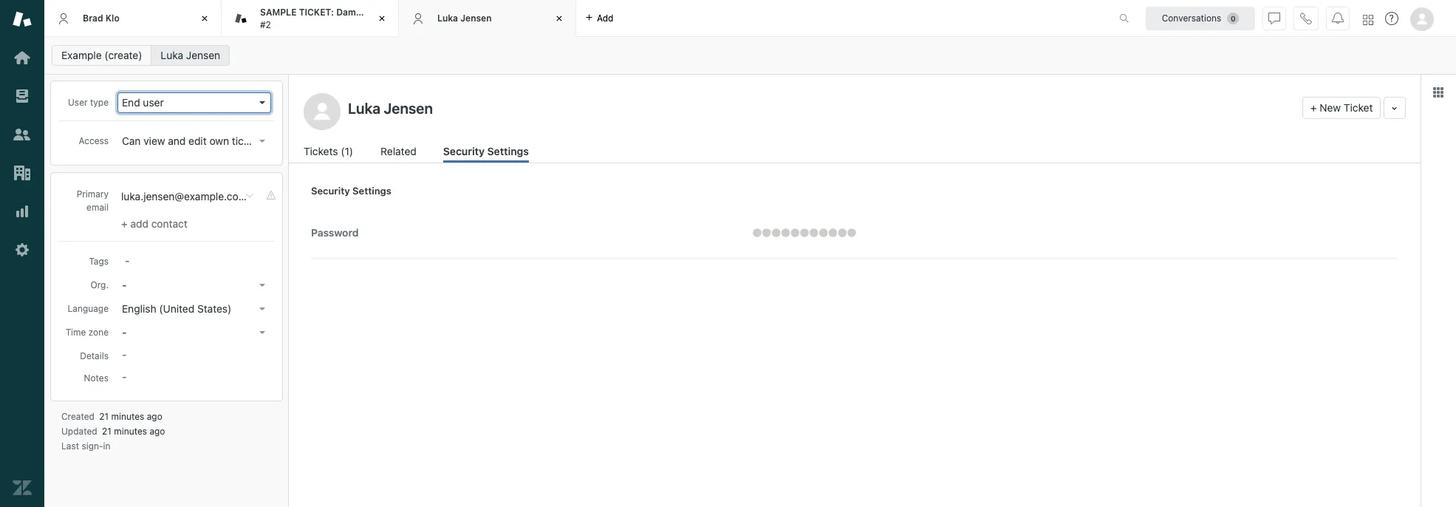Task type: describe. For each thing, give the bounding box(es) containing it.
notifications image
[[1333, 12, 1345, 24]]

end user button
[[118, 92, 271, 113]]

button displays agent's chat status as invisible. image
[[1269, 12, 1281, 24]]

brad klo
[[83, 12, 120, 24]]

access
[[79, 135, 109, 146]]

1 vertical spatial 21
[[102, 426, 112, 437]]

end user
[[122, 96, 164, 109]]

luka jensen inside the secondary element
[[161, 49, 220, 61]]

password
[[311, 227, 359, 239]]

only
[[266, 135, 286, 147]]

arrow down image
[[259, 101, 265, 104]]

get help image
[[1386, 12, 1399, 25]]

tickets
[[232, 135, 264, 147]]

user
[[68, 97, 88, 108]]

tab containing sample ticket: damaged product
[[222, 0, 414, 37]]

reporting image
[[13, 202, 32, 221]]

0 horizontal spatial security settings
[[311, 185, 392, 197]]

updated
[[61, 426, 97, 437]]

arrow down image for language
[[259, 307, 265, 310]]

new
[[1320, 101, 1342, 114]]

1 vertical spatial ago
[[150, 426, 165, 437]]

language
[[68, 303, 109, 314]]

main element
[[0, 0, 44, 507]]

ticket
[[1344, 101, 1374, 114]]

+ new ticket button
[[1303, 97, 1382, 119]]

- field
[[119, 252, 271, 268]]

in
[[103, 441, 111, 452]]

ticket:
[[299, 7, 334, 18]]

created 21 minutes ago updated 21 minutes ago last sign-in
[[61, 411, 165, 452]]

can view and edit own tickets only
[[122, 135, 286, 147]]

org.
[[91, 279, 109, 290]]

english (united states) button
[[118, 299, 271, 319]]

luka.jensen@example.com
[[121, 190, 247, 203]]

primary email
[[77, 188, 109, 213]]

0 horizontal spatial add
[[130, 217, 149, 230]]

can
[[122, 135, 141, 147]]

- button for time zone
[[118, 322, 271, 343]]

user type
[[68, 97, 109, 108]]

+ new ticket
[[1311, 101, 1374, 114]]

last
[[61, 441, 79, 452]]

(1)
[[341, 145, 353, 157]]

0 vertical spatial security settings
[[443, 145, 529, 157]]

brad
[[83, 12, 103, 24]]

(united
[[159, 302, 195, 315]]

zone
[[89, 327, 109, 338]]

1 horizontal spatial security
[[443, 145, 485, 157]]

views image
[[13, 86, 32, 106]]

related link
[[381, 143, 419, 163]]

states)
[[197, 302, 232, 315]]

arrow down image for org.
[[259, 284, 265, 287]]

luka inside the secondary element
[[161, 49, 183, 61]]

can view and edit own tickets only button
[[118, 131, 286, 152]]

admin image
[[13, 240, 32, 259]]

example
[[61, 49, 102, 61]]

klo
[[106, 12, 120, 24]]

user
[[143, 96, 164, 109]]

secondary element
[[44, 41, 1457, 70]]

0 vertical spatial minutes
[[111, 411, 144, 422]]

own
[[210, 135, 229, 147]]

close image for brad klo
[[197, 11, 212, 26]]

and
[[168, 135, 186, 147]]

example (create)
[[61, 49, 142, 61]]

jensen inside the secondary element
[[186, 49, 220, 61]]

1 vertical spatial minutes
[[114, 426, 147, 437]]

sample ticket: damaged product #2
[[260, 7, 414, 30]]

time zone
[[66, 327, 109, 338]]

luka jensen tab
[[399, 0, 577, 37]]

zendesk image
[[13, 478, 32, 497]]



Task type: locate. For each thing, give the bounding box(es) containing it.
security settings link
[[443, 143, 529, 163]]

1 horizontal spatial jensen
[[461, 12, 492, 24]]

1 horizontal spatial add
[[597, 12, 614, 23]]

1 vertical spatial jensen
[[186, 49, 220, 61]]

zendesk products image
[[1364, 14, 1374, 25]]

1 vertical spatial +
[[121, 217, 128, 230]]

1 horizontal spatial security settings
[[443, 145, 529, 157]]

21 right created
[[99, 411, 109, 422]]

1 horizontal spatial luka
[[438, 12, 458, 24]]

- button down the english (united states) button
[[118, 322, 271, 343]]

contact
[[151, 217, 188, 230]]

- right org.
[[122, 279, 127, 291]]

luka jensen right product
[[438, 12, 492, 24]]

2 arrow down image from the top
[[259, 284, 265, 287]]

(create)
[[105, 49, 142, 61]]

notes
[[84, 373, 109, 384]]

minutes right updated
[[114, 426, 147, 437]]

tickets (1) link
[[304, 143, 356, 163]]

arrow down image left only
[[259, 140, 265, 143]]

+ add contact
[[121, 217, 188, 230]]

conversations button
[[1146, 6, 1256, 30]]

1 close image from the left
[[197, 11, 212, 26]]

details
[[80, 350, 109, 361]]

created
[[61, 411, 95, 422]]

security right related "link"
[[443, 145, 485, 157]]

arrow down image for time zone
[[259, 331, 265, 334]]

+ left new
[[1311, 101, 1318, 114]]

close image left add popup button
[[552, 11, 567, 26]]

0 vertical spatial +
[[1311, 101, 1318, 114]]

21
[[99, 411, 109, 422], [102, 426, 112, 437]]

0 vertical spatial security
[[443, 145, 485, 157]]

1 vertical spatial luka
[[161, 49, 183, 61]]

sign-
[[82, 441, 103, 452]]

●●●●●●●●●●●
[[753, 226, 857, 239]]

arrow down image down '-' "field"
[[259, 284, 265, 287]]

1 horizontal spatial settings
[[488, 145, 529, 157]]

close image up luka jensen link
[[197, 11, 212, 26]]

primary
[[77, 188, 109, 200]]

apps image
[[1433, 86, 1445, 98]]

3 arrow down image from the top
[[259, 307, 265, 310]]

zendesk support image
[[13, 10, 32, 29]]

add inside popup button
[[597, 12, 614, 23]]

luka jensen inside tab
[[438, 12, 492, 24]]

0 vertical spatial ago
[[147, 411, 162, 422]]

- for org.
[[122, 279, 127, 291]]

damaged
[[336, 7, 378, 18]]

customers image
[[13, 125, 32, 144]]

brad klo tab
[[44, 0, 222, 37]]

arrow down image inside can view and edit own tickets only button
[[259, 140, 265, 143]]

0 vertical spatial settings
[[488, 145, 529, 157]]

luka right product
[[438, 12, 458, 24]]

close image inside "brad klo" tab
[[197, 11, 212, 26]]

0 vertical spatial - button
[[118, 275, 271, 296]]

1 - from the top
[[122, 279, 127, 291]]

-
[[122, 279, 127, 291], [122, 326, 127, 339]]

1 vertical spatial settings
[[353, 185, 392, 197]]

tickets (1)
[[304, 145, 353, 157]]

luka
[[438, 12, 458, 24], [161, 49, 183, 61]]

arrow down image right states)
[[259, 307, 265, 310]]

tickets
[[304, 145, 338, 157]]

edit
[[189, 135, 207, 147]]

- button
[[118, 275, 271, 296], [118, 322, 271, 343]]

example (create) button
[[52, 45, 152, 66]]

0 vertical spatial jensen
[[461, 12, 492, 24]]

sample
[[260, 7, 297, 18]]

+
[[1311, 101, 1318, 114], [121, 217, 128, 230]]

0 vertical spatial 21
[[99, 411, 109, 422]]

luka right (create)
[[161, 49, 183, 61]]

product
[[380, 7, 414, 18]]

organizations image
[[13, 163, 32, 183]]

1 vertical spatial add
[[130, 217, 149, 230]]

1 vertical spatial - button
[[118, 322, 271, 343]]

- right zone on the bottom
[[122, 326, 127, 339]]

arrow down image for access
[[259, 140, 265, 143]]

ago
[[147, 411, 162, 422], [150, 426, 165, 437]]

0 vertical spatial luka
[[438, 12, 458, 24]]

0 vertical spatial add
[[597, 12, 614, 23]]

0 horizontal spatial jensen
[[186, 49, 220, 61]]

+ for + new ticket
[[1311, 101, 1318, 114]]

#2
[[260, 19, 271, 30]]

arrow down image inside the english (united states) button
[[259, 307, 265, 310]]

jensen inside tab
[[461, 12, 492, 24]]

arrow down image down the english (united states) button
[[259, 331, 265, 334]]

luka jensen
[[438, 12, 492, 24], [161, 49, 220, 61]]

1 - button from the top
[[118, 275, 271, 296]]

0 vertical spatial luka jensen
[[438, 12, 492, 24]]

luka inside tab
[[438, 12, 458, 24]]

email
[[87, 202, 109, 213]]

1 vertical spatial -
[[122, 326, 127, 339]]

1 horizontal spatial luka jensen
[[438, 12, 492, 24]]

end
[[122, 96, 140, 109]]

+ inside button
[[1311, 101, 1318, 114]]

related
[[381, 145, 417, 157]]

english
[[122, 302, 156, 315]]

minutes
[[111, 411, 144, 422], [114, 426, 147, 437]]

luka jensen up "end user" button on the top left of page
[[161, 49, 220, 61]]

1 vertical spatial security
[[311, 185, 350, 197]]

+ left contact
[[121, 217, 128, 230]]

time
[[66, 327, 86, 338]]

add button
[[577, 0, 623, 36]]

tags
[[89, 256, 109, 267]]

close image for luka jensen
[[552, 11, 567, 26]]

1 horizontal spatial close image
[[552, 11, 567, 26]]

close image inside the luka jensen tab
[[552, 11, 567, 26]]

2 close image from the left
[[552, 11, 567, 26]]

2 - button from the top
[[118, 322, 271, 343]]

close image
[[375, 11, 390, 26]]

tab
[[222, 0, 414, 37]]

0 horizontal spatial +
[[121, 217, 128, 230]]

settings
[[488, 145, 529, 157], [353, 185, 392, 197]]

2 - from the top
[[122, 326, 127, 339]]

security
[[443, 145, 485, 157], [311, 185, 350, 197]]

+ for + add contact
[[121, 217, 128, 230]]

add
[[597, 12, 614, 23], [130, 217, 149, 230]]

- for time zone
[[122, 326, 127, 339]]

0 horizontal spatial luka jensen
[[161, 49, 220, 61]]

0 horizontal spatial luka
[[161, 49, 183, 61]]

jensen
[[461, 12, 492, 24], [186, 49, 220, 61]]

None text field
[[344, 97, 1297, 119]]

english (united states)
[[122, 302, 232, 315]]

4 arrow down image from the top
[[259, 331, 265, 334]]

- button up the english (united states) button
[[118, 275, 271, 296]]

21 up in
[[102, 426, 112, 437]]

luka jensen link
[[151, 45, 230, 66]]

1 vertical spatial luka jensen
[[161, 49, 220, 61]]

security settings
[[443, 145, 529, 157], [311, 185, 392, 197]]

conversations
[[1162, 12, 1222, 23]]

get started image
[[13, 48, 32, 67]]

0 horizontal spatial settings
[[353, 185, 392, 197]]

1 horizontal spatial +
[[1311, 101, 1318, 114]]

type
[[90, 97, 109, 108]]

minutes right created
[[111, 411, 144, 422]]

0 vertical spatial -
[[122, 279, 127, 291]]

0 horizontal spatial security
[[311, 185, 350, 197]]

view
[[144, 135, 165, 147]]

close image
[[197, 11, 212, 26], [552, 11, 567, 26]]

1 arrow down image from the top
[[259, 140, 265, 143]]

tabs tab list
[[44, 0, 1104, 37]]

- button for org.
[[118, 275, 271, 296]]

1 vertical spatial security settings
[[311, 185, 392, 197]]

arrow down image
[[259, 140, 265, 143], [259, 284, 265, 287], [259, 307, 265, 310], [259, 331, 265, 334]]

security down tickets (1) link
[[311, 185, 350, 197]]

0 horizontal spatial close image
[[197, 11, 212, 26]]



Task type: vqa. For each thing, say whether or not it's contained in the screenshot.
the bottom 4
no



